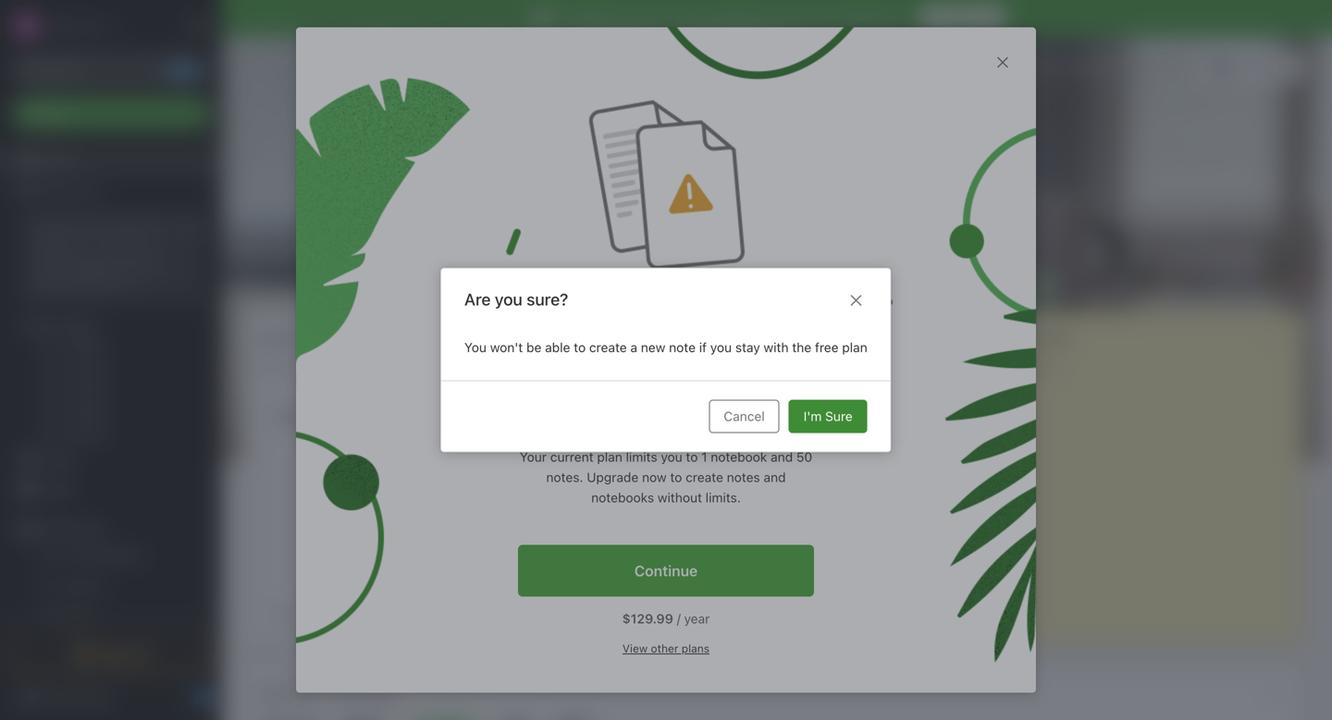 Task type: describe. For each thing, give the bounding box(es) containing it.
i'm sure
[[804, 409, 853, 424]]

apple!
[[369, 56, 421, 77]]

use
[[615, 450, 638, 466]]

continue button
[[518, 545, 814, 597]]

your current plan limits you to 1 notebook and 50 notes. upgrade now to create notes and notebooks without limits.
[[520, 450, 812, 506]]

icon
[[101, 243, 125, 257]]

tasks button
[[0, 475, 214, 504]]

sure?
[[527, 290, 568, 309]]

unlimited inside upgrade to create unlimited notes and notebooks
[[723, 360, 840, 393]]

good morning, apple!
[[244, 56, 421, 77]]

$129.99 / year
[[622, 611, 710, 627]]

add
[[69, 276, 90, 290]]

central
[[626, 470, 667, 485]]

as
[[723, 450, 737, 466]]

1 vertical spatial important
[[622, 587, 672, 600]]

scratch
[[980, 332, 1041, 347]]

free
[[815, 340, 839, 355]]

shortcuts
[[42, 182, 100, 197]]

you won't be able to create a new note if you stay with the free plan
[[464, 340, 868, 355]]

all
[[674, 489, 687, 505]]

0 vertical spatial template
[[680, 431, 732, 446]]

0 vertical spatial unlimited
[[708, 11, 765, 26]]

cancel button
[[709, 400, 780, 433]]

stack
[[125, 260, 155, 274]]

settings image
[[189, 15, 211, 37]]

customize button
[[1202, 52, 1302, 81]]

group containing add your first shortcut
[[0, 204, 214, 452]]

tag
[[33, 276, 51, 290]]

mation
[[615, 548, 732, 582]]

and...
[[698, 567, 732, 582]]

customize
[[1234, 59, 1295, 73]]

click
[[33, 243, 61, 257]]

without
[[658, 490, 702, 506]]

about
[[615, 431, 651, 446]]

if
[[699, 340, 707, 355]]

scratch pad button
[[977, 328, 1070, 351]]

1 vertical spatial a
[[631, 340, 638, 355]]

current
[[550, 450, 594, 465]]

continue
[[634, 562, 698, 580]]

wednesday,
[[988, 60, 1059, 73]]

upgrade now to create unlimited notes and notebooks!
[[565, 11, 901, 26]]

tasks
[[41, 482, 74, 497]]

Search text field
[[24, 54, 198, 87]]

recent for recent
[[259, 358, 301, 374]]

information
[[677, 509, 744, 524]]

a inside about this template use this template as a central repository to collect all the most important information about your trips. complete the infor mation below and...
[[615, 470, 622, 485]]

0 horizontal spatial you
[[495, 290, 523, 309]]

you
[[464, 340, 487, 355]]

your inside about this template use this template as a central repository to collect all the most important information about your trips. complete the infor mation below and...
[[653, 528, 679, 543]]

1 vertical spatial this
[[642, 450, 664, 466]]

good
[[244, 56, 289, 77]]

icon on a note, notebook, stack or tag to add it here.
[[33, 243, 170, 290]]

0 vertical spatial notes
[[768, 11, 803, 26]]

about
[[615, 528, 649, 543]]

2 horizontal spatial you
[[710, 340, 732, 355]]

the down repository
[[691, 489, 710, 505]]

with
[[764, 340, 789, 355]]

20,
[[1125, 60, 1142, 73]]

notes inside group
[[64, 318, 97, 332]]

1 horizontal spatial 21
[[642, 613, 656, 628]]

recent tab
[[259, 358, 301, 377]]

are you sure?
[[464, 290, 568, 309]]

notes up the tasks at the bottom of page
[[41, 452, 76, 467]]

world"
[[856, 431, 897, 446]]

notebook
[[711, 450, 767, 465]]

home link
[[0, 145, 222, 175]]

notes.
[[546, 470, 583, 485]]

notebooks
[[42, 522, 106, 537]]

notes inside upgrade to create unlimited notes and notebooks
[[535, 397, 605, 430]]

home
[[41, 152, 76, 167]]

cancel
[[724, 409, 765, 424]]

sure
[[825, 409, 853, 424]]

new button
[[11, 97, 211, 130]]

infor
[[699, 548, 732, 563]]

0 horizontal spatial nov
[[275, 606, 298, 621]]

expand notebooks image
[[5, 523, 19, 537]]

50
[[796, 450, 812, 465]]

...
[[86, 243, 98, 257]]

you inside your current plan limits you to 1 notebook and 50 notes. upgrade now to create notes and notebooks without limits.
[[661, 450, 682, 465]]

new
[[641, 340, 666, 355]]

repository
[[670, 470, 731, 485]]

upgrade inside popup button
[[96, 646, 151, 662]]

upgrade for upgrade button
[[936, 11, 990, 26]]

stay
[[735, 340, 760, 355]]

and left notebooks!
[[806, 11, 829, 26]]

Start writing… text field
[[980, 360, 1301, 630]]

the left free
[[792, 340, 812, 355]]

it
[[94, 276, 101, 290]]

untitled for untitled
[[275, 409, 325, 425]]

your
[[520, 450, 547, 465]]

0 horizontal spatial 21
[[302, 606, 315, 621]]

upgrade inside your current plan limits you to 1 notebook and 50 notes. upgrade now to create notes and notebooks without limits.
[[587, 470, 639, 485]]

pad
[[1044, 332, 1070, 347]]

captured
[[328, 686, 398, 701]]

recently captured button
[[255, 683, 398, 705]]

2 group from the top
[[0, 545, 214, 663]]

view other plans
[[622, 642, 710, 655]]

0/3
[[807, 466, 824, 479]]



Task type: locate. For each thing, give the bounding box(es) containing it.
0 vertical spatial a
[[145, 243, 152, 257]]

untitled for untitled print("hello world"
[[785, 409, 835, 425]]

trips.
[[683, 528, 713, 543]]

a left new on the top left of the page
[[631, 340, 638, 355]]

important up $129.99
[[622, 587, 672, 600]]

notebooks down central
[[591, 490, 654, 506]]

untitled
[[275, 409, 325, 425], [785, 409, 835, 425]]

the
[[64, 243, 82, 257], [792, 340, 812, 355], [691, 489, 710, 505], [676, 548, 696, 563]]

upgrade to create unlimited notes and notebooks
[[492, 360, 840, 430]]

notes up the current
[[535, 397, 605, 430]]

important inside about this template use this template as a central repository to collect all the most important information about your trips. complete the infor mation below and...
[[615, 509, 673, 524]]

shortcut
[[114, 222, 163, 236]]

group
[[0, 204, 214, 452], [0, 545, 214, 663]]

0 vertical spatial notebooks
[[664, 397, 797, 430]]

0 horizontal spatial untitled
[[275, 409, 325, 425]]

recent inside recent tab list
[[259, 358, 301, 374]]

shortcuts button
[[0, 175, 214, 204]]

1
[[701, 450, 707, 465]]

nov
[[275, 606, 298, 621], [615, 613, 639, 628]]

1 vertical spatial you
[[710, 340, 732, 355]]

a down use
[[615, 470, 622, 485]]

tab inside recent tab list
[[323, 359, 387, 377]]

1 vertical spatial notebooks
[[591, 490, 654, 506]]

1 horizontal spatial notes
[[727, 470, 760, 485]]

1 horizontal spatial untitled
[[785, 409, 835, 425]]

below
[[659, 567, 695, 582]]

or
[[158, 260, 170, 274]]

2023
[[1145, 60, 1172, 73]]

create inside your current plan limits you to 1 notebook and 50 notes. upgrade now to create notes and notebooks without limits.
[[686, 470, 723, 485]]

template up repository
[[667, 450, 720, 466]]

notes inside your current plan limits you to 1 notebook and 50 notes. upgrade now to create notes and notebooks without limits.
[[727, 470, 760, 485]]

here.
[[104, 276, 133, 290]]

plans
[[682, 642, 710, 655]]

21 up recently in the left bottom of the page
[[302, 606, 315, 621]]

create inside upgrade to create unlimited notes and notebooks
[[638, 360, 718, 393]]

notebooks
[[664, 397, 797, 430], [591, 490, 654, 506]]

upgrade for upgrade now to create unlimited notes and notebooks!
[[565, 11, 618, 26]]

$129.99
[[622, 611, 673, 627]]

and left 50
[[771, 450, 793, 465]]

0 horizontal spatial plan
[[597, 450, 622, 465]]

/
[[677, 611, 681, 627]]

1 untitled from the left
[[275, 409, 325, 425]]

1 vertical spatial your
[[653, 528, 679, 543]]

you right if
[[710, 340, 732, 355]]

to inside about this template use this template as a central repository to collect all the most important information about your trips. complete the infor mation below and...
[[615, 489, 627, 505]]

complete
[[615, 548, 673, 563]]

note
[[669, 340, 696, 355]]

1 horizontal spatial recent
[[259, 358, 301, 374]]

tree
[[0, 145, 222, 721]]

now inside your current plan limits you to 1 notebook and 50 notes. upgrade now to create notes and notebooks without limits.
[[642, 470, 667, 485]]

recent
[[21, 318, 60, 332], [259, 358, 301, 374]]

limits.
[[706, 490, 741, 506]]

you right limits
[[661, 450, 682, 465]]

and left 0/3
[[764, 470, 786, 485]]

most
[[714, 489, 743, 505]]

notes button
[[255, 327, 325, 350]]

nov 21 up recently in the left bottom of the page
[[275, 606, 315, 621]]

your up click the ...
[[59, 222, 85, 236]]

and up about
[[611, 397, 658, 430]]

nov 21 up view
[[615, 613, 656, 628]]

recent down the "tag"
[[21, 318, 60, 332]]

1 horizontal spatial you
[[661, 450, 682, 465]]

able
[[545, 340, 570, 355]]

recent down notes button
[[259, 358, 301, 374]]

the inside group
[[64, 243, 82, 257]]

1 group from the top
[[0, 204, 214, 452]]

notebook,
[[65, 260, 121, 274]]

1 vertical spatial recent
[[259, 358, 301, 374]]

1 horizontal spatial nov
[[615, 613, 639, 628]]

collect
[[631, 489, 671, 505]]

2 horizontal spatial a
[[631, 340, 638, 355]]

0 vertical spatial recent
[[21, 318, 60, 332]]

plan down about
[[597, 450, 622, 465]]

your up complete
[[653, 528, 679, 543]]

notes
[[768, 11, 803, 26], [535, 397, 605, 430], [727, 470, 760, 485]]

notes down notebook
[[727, 470, 760, 485]]

about this template use this template as a central repository to collect all the most important information about your trips. complete the infor mation below and...
[[615, 431, 744, 582]]

this
[[655, 431, 676, 446], [642, 450, 664, 466]]

plan inside your current plan limits you to 1 notebook and 50 notes. upgrade now to create notes and notebooks without limits.
[[597, 450, 622, 465]]

this up limits
[[655, 431, 676, 446]]

0 vertical spatial your
[[59, 222, 85, 236]]

notes link
[[0, 445, 214, 475]]

notebooks inside upgrade to create unlimited notes and notebooks
[[664, 397, 797, 430]]

1 horizontal spatial your
[[653, 528, 679, 543]]

add
[[33, 222, 56, 236]]

limits
[[626, 450, 657, 465]]

you right are
[[495, 290, 523, 309]]

important down collect
[[615, 509, 673, 524]]

upgrade for upgrade to create unlimited notes and notebooks
[[492, 360, 601, 393]]

template
[[680, 431, 732, 446], [667, 450, 720, 466]]

1 vertical spatial plan
[[597, 450, 622, 465]]

create
[[666, 11, 705, 26], [589, 340, 627, 355], [638, 360, 718, 393], [686, 470, 723, 485]]

1 horizontal spatial nov 21
[[615, 613, 656, 628]]

upgrade inside upgrade to create unlimited notes and notebooks
[[492, 360, 601, 393]]

0 horizontal spatial your
[[59, 222, 85, 236]]

to inside icon on a note, notebook, stack or tag to add it here.
[[55, 276, 66, 290]]

notes
[[64, 318, 97, 332], [259, 331, 302, 346], [41, 452, 76, 467]]

year
[[684, 611, 710, 627]]

nov 21
[[275, 606, 315, 621], [615, 613, 656, 628]]

i'm
[[804, 409, 822, 424]]

wednesday, december 20, 2023
[[988, 60, 1172, 73]]

nov up recently in the left bottom of the page
[[275, 606, 298, 621]]

and inside upgrade to create unlimited notes and notebooks
[[611, 397, 658, 430]]

other
[[651, 642, 678, 655]]

won't
[[490, 340, 523, 355]]

tab
[[323, 359, 387, 377], [259, 714, 319, 721], [341, 714, 384, 721], [407, 714, 475, 721], [497, 714, 531, 721], [553, 714, 592, 721]]

0 vertical spatial you
[[495, 290, 523, 309]]

21 left /
[[642, 613, 656, 628]]

add your first shortcut
[[33, 222, 163, 236]]

notes left notebooks!
[[768, 11, 803, 26]]

tree containing home
[[0, 145, 222, 721]]

the up below
[[676, 548, 696, 563]]

recently captured
[[259, 686, 398, 701]]

notes inside button
[[259, 331, 302, 346]]

recent for recent notes
[[21, 318, 60, 332]]

tab list
[[248, 714, 1299, 721]]

1 vertical spatial unlimited
[[723, 360, 840, 393]]

2 vertical spatial a
[[615, 470, 622, 485]]

morning,
[[293, 56, 365, 77]]

nov up view
[[615, 613, 639, 628]]

to
[[650, 11, 663, 26], [55, 276, 66, 290], [574, 340, 586, 355], [607, 360, 632, 393], [686, 450, 698, 465], [670, 470, 682, 485], [615, 489, 627, 505]]

upgrade button
[[921, 6, 1004, 31]]

untitled inside untitled print("hello world"
[[785, 409, 835, 425]]

2 untitled from the left
[[785, 409, 835, 425]]

a inside icon on a note, notebook, stack or tag to add it here.
[[145, 243, 152, 257]]

to inside upgrade to create unlimited notes and notebooks
[[607, 360, 632, 393]]

your inside group
[[59, 222, 85, 236]]

are
[[464, 290, 491, 309]]

0 horizontal spatial recent
[[21, 318, 60, 332]]

notes down add
[[64, 318, 97, 332]]

the left ...
[[64, 243, 82, 257]]

template up 1
[[680, 431, 732, 446]]

plan
[[842, 340, 868, 355], [597, 450, 622, 465]]

0 vertical spatial group
[[0, 204, 214, 452]]

0 vertical spatial now
[[622, 11, 647, 26]]

notebooks!
[[832, 11, 901, 26]]

notebooks inside your current plan limits you to 1 notebook and 50 notes. upgrade now to create notes and notebooks without limits.
[[591, 490, 654, 506]]

this up central
[[642, 450, 664, 466]]

recent notes
[[21, 318, 97, 332]]

1 horizontal spatial plan
[[842, 340, 868, 355]]

notes up recent tab
[[259, 331, 302, 346]]

0 horizontal spatial notes
[[535, 397, 605, 430]]

i'm sure button
[[789, 400, 868, 433]]

recent tab list
[[248, 358, 939, 377]]

scratch pad
[[980, 332, 1070, 347]]

1 horizontal spatial notebooks
[[664, 397, 797, 430]]

1 horizontal spatial a
[[615, 470, 622, 485]]

0 horizontal spatial notebooks
[[591, 490, 654, 506]]

december
[[1062, 60, 1122, 73]]

0 horizontal spatial a
[[145, 243, 152, 257]]

note,
[[33, 260, 62, 274]]

1 vertical spatial notes
[[535, 397, 605, 430]]

1 vertical spatial now
[[642, 470, 667, 485]]

upgrade inside button
[[936, 11, 990, 26]]

close image
[[845, 289, 868, 312]]

and
[[806, 11, 829, 26], [611, 397, 658, 430], [771, 450, 793, 465], [764, 470, 786, 485]]

thumbnail image
[[771, 529, 930, 630]]

your
[[59, 222, 85, 236], [653, 528, 679, 543]]

0 horizontal spatial nov 21
[[275, 606, 315, 621]]

notebooks link
[[0, 515, 214, 545]]

be
[[527, 340, 542, 355]]

1 vertical spatial template
[[667, 450, 720, 466]]

1 vertical spatial group
[[0, 545, 214, 663]]

upgrade
[[565, 11, 618, 26], [936, 11, 990, 26], [492, 360, 601, 393], [587, 470, 639, 485], [96, 646, 151, 662]]

print("hello
[[785, 431, 852, 446]]

important
[[615, 509, 673, 524], [622, 587, 672, 600]]

a right on
[[145, 243, 152, 257]]

0 vertical spatial this
[[655, 431, 676, 446]]

untitled down recent tab
[[275, 409, 325, 425]]

untitled up print("hello
[[785, 409, 835, 425]]

first
[[88, 222, 111, 236]]

2 vertical spatial notes
[[727, 470, 760, 485]]

plan right free
[[842, 340, 868, 355]]

on
[[128, 243, 142, 257]]

2 horizontal spatial notes
[[768, 11, 803, 26]]

0 vertical spatial important
[[615, 509, 673, 524]]

notebooks up notebook
[[664, 397, 797, 430]]

0 vertical spatial plan
[[842, 340, 868, 355]]

None search field
[[24, 54, 198, 87]]

2 vertical spatial you
[[661, 450, 682, 465]]



Task type: vqa. For each thing, say whether or not it's contained in the screenshot.
Home
yes



